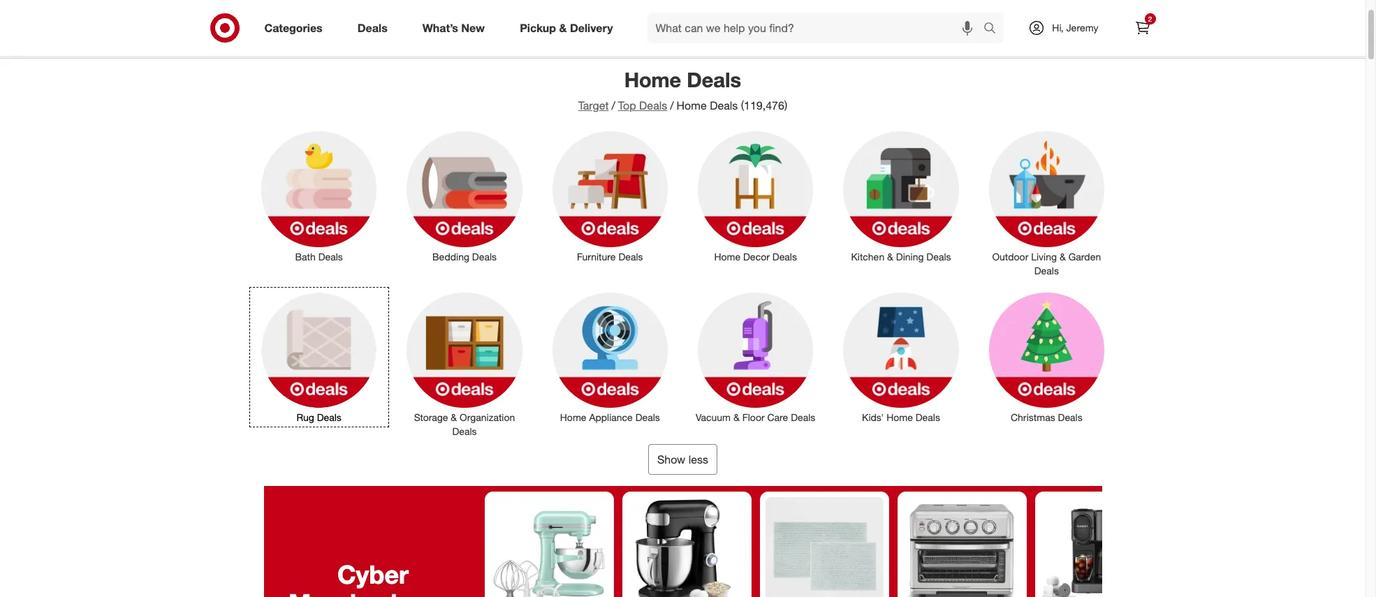 Task type: describe. For each thing, give the bounding box(es) containing it.
top
[[618, 99, 636, 113]]

deals right decor
[[773, 251, 797, 262]]

(119,476)
[[741, 99, 788, 113]]

pickup & delivery
[[520, 21, 613, 35]]

2 / from the left
[[670, 99, 674, 113]]

christmas
[[1011, 412, 1056, 424]]

home inside kids' home deals link
[[887, 412, 913, 424]]

search
[[978, 22, 1012, 36]]

cuisinart precision master 5.5qt stand mixer - black - sm-50bk image
[[628, 498, 746, 598]]

new
[[462, 21, 485, 35]]

deals right appliance
[[636, 412, 660, 424]]

incredible
[[704, 13, 766, 29]]

score
[[663, 13, 700, 29]]

home appliance deals
[[560, 412, 660, 424]]

outdoor
[[993, 251, 1029, 262]]

floor
[[743, 412, 765, 424]]

hi, jeremy
[[1053, 22, 1099, 34]]

garden
[[1069, 251, 1102, 262]]

deals right care
[[791, 412, 816, 424]]

pickup & delivery link
[[508, 13, 631, 43]]

deals right furniture
[[619, 251, 643, 262]]

decor
[[744, 251, 770, 262]]

ends today! score incredible online-only deals start saving
[[585, 13, 877, 45]]

organization
[[460, 412, 515, 424]]

storage & organization deals link
[[398, 290, 532, 439]]

home for appliance
[[560, 412, 587, 424]]

what's new
[[423, 21, 485, 35]]

& for vacuum & floor care deals
[[734, 412, 740, 424]]

bedding
[[433, 251, 470, 262]]

What can we help you find? suggestions appear below search field
[[648, 13, 988, 43]]

home decor deals link
[[689, 129, 823, 264]]

rug deals
[[297, 412, 342, 424]]

saving
[[611, 33, 641, 45]]

kids' home deals link
[[834, 290, 969, 425]]

target
[[579, 99, 609, 113]]

bedding deals
[[433, 251, 497, 262]]

christmas deals
[[1011, 412, 1083, 424]]

search button
[[978, 13, 1012, 46]]

furniture deals link
[[543, 129, 678, 264]]

categories
[[265, 21, 323, 35]]

hi,
[[1053, 22, 1064, 34]]

home decor deals
[[715, 251, 797, 262]]

start
[[585, 33, 608, 45]]

outdoor living & garden deals
[[993, 251, 1102, 276]]

show less button
[[649, 445, 718, 475]]

deals
[[843, 13, 877, 29]]

deals inside storage & organization deals
[[452, 426, 477, 438]]

monday
[[288, 589, 383, 598]]

cyber monday hom
[[288, 560, 458, 598]]

delivery
[[570, 21, 613, 35]]

pickup
[[520, 21, 556, 35]]

care
[[768, 412, 789, 424]]

top deals link
[[618, 99, 668, 113]]

& for pickup & delivery
[[559, 21, 567, 35]]

deals right bedding
[[472, 251, 497, 262]]

kitchen & dining deals
[[852, 251, 952, 262]]

show less
[[658, 453, 709, 467]]

deals left (119,476) at the right of the page
[[710, 99, 738, 113]]

deals inside "link"
[[1058, 412, 1083, 424]]

home deals target / top deals / home deals (119,476)
[[579, 67, 788, 113]]

2 link
[[1128, 13, 1158, 43]]



Task type: vqa. For each thing, say whether or not it's contained in the screenshot.
2nd /
yes



Task type: locate. For each thing, give the bounding box(es) containing it.
& right living
[[1060, 251, 1066, 262]]

rug
[[297, 412, 314, 424]]

cuisinart 12 cup coffee maker and single-serve brewer - black stainless steel - ss-16bks image
[[1041, 498, 1159, 598]]

deals right kids'
[[916, 412, 941, 424]]

& inside vacuum & floor care deals link
[[734, 412, 740, 424]]

2
[[1149, 15, 1153, 23]]

cyber monday target deals image
[[489, 12, 574, 45]]

deals right top
[[640, 99, 668, 113]]

bath deals
[[295, 251, 343, 262]]

home for deals
[[625, 67, 681, 92]]

dining
[[896, 251, 924, 262]]

/
[[612, 99, 616, 113], [670, 99, 674, 113]]

cyber
[[337, 560, 409, 590]]

deals link
[[346, 13, 405, 43]]

& for kitchen & dining deals
[[888, 251, 894, 262]]

appliance
[[589, 412, 633, 424]]

rug deals link
[[252, 290, 386, 425]]

target link
[[579, 99, 609, 113]]

2pk quick dry bath rug set - threshold™ image
[[766, 498, 884, 598]]

bedding deals link
[[398, 129, 532, 264]]

deals left what's
[[358, 21, 388, 35]]

deals right rug
[[317, 412, 342, 424]]

home left appliance
[[560, 412, 587, 424]]

/ right top deals link
[[670, 99, 674, 113]]

vacuum & floor care deals link
[[689, 290, 823, 425]]

& inside kitchen & dining deals link
[[888, 251, 894, 262]]

kids' home deals
[[862, 412, 941, 424]]

home up top deals link
[[625, 67, 681, 92]]

christmas deals link
[[980, 290, 1114, 425]]

&
[[559, 21, 567, 35], [888, 251, 894, 262], [1060, 251, 1066, 262], [451, 412, 457, 424], [734, 412, 740, 424]]

& inside pickup & delivery link
[[559, 21, 567, 35]]

home inside home appliance deals link
[[560, 412, 587, 424]]

deals right bath
[[318, 251, 343, 262]]

storage & organization deals
[[414, 412, 515, 438]]

vacuum
[[696, 412, 731, 424]]

1 / from the left
[[612, 99, 616, 113]]

vacuum & floor care deals
[[696, 412, 816, 424]]

deals down living
[[1035, 265, 1059, 276]]

home for decor
[[715, 251, 741, 262]]

less
[[689, 453, 709, 467]]

only
[[813, 13, 839, 29]]

home
[[625, 67, 681, 92], [677, 99, 707, 113], [715, 251, 741, 262], [560, 412, 587, 424], [887, 412, 913, 424]]

today!
[[620, 13, 659, 29]]

categories link
[[253, 13, 340, 43]]

/ left top
[[612, 99, 616, 113]]

& left floor
[[734, 412, 740, 424]]

furniture deals
[[577, 251, 643, 262]]

furniture
[[577, 251, 616, 262]]

& inside storage & organization deals
[[451, 412, 457, 424]]

ends
[[585, 13, 617, 29]]

home left decor
[[715, 251, 741, 262]]

deals down organization
[[452, 426, 477, 438]]

bath
[[295, 251, 316, 262]]

deals inside outdoor living & garden deals
[[1035, 265, 1059, 276]]

home right top deals link
[[677, 99, 707, 113]]

home right kids'
[[887, 412, 913, 424]]

deals right dining
[[927, 251, 952, 262]]

show
[[658, 453, 686, 467]]

0 horizontal spatial /
[[612, 99, 616, 113]]

home inside home decor deals link
[[715, 251, 741, 262]]

& right pickup on the left top of the page
[[559, 21, 567, 35]]

& right storage on the bottom left of the page
[[451, 412, 457, 424]]

deals down "ends today! score incredible online-only deals start saving"
[[687, 67, 742, 92]]

deals
[[358, 21, 388, 35], [687, 67, 742, 92], [640, 99, 668, 113], [710, 99, 738, 113], [318, 251, 343, 262], [472, 251, 497, 262], [619, 251, 643, 262], [773, 251, 797, 262], [927, 251, 952, 262], [1035, 265, 1059, 276], [317, 412, 342, 424], [636, 412, 660, 424], [791, 412, 816, 424], [916, 412, 941, 424], [1058, 412, 1083, 424], [452, 426, 477, 438]]

bath deals link
[[252, 129, 386, 264]]

kids'
[[862, 412, 884, 424]]

& left dining
[[888, 251, 894, 262]]

what's new link
[[411, 13, 503, 43]]

storage
[[414, 412, 448, 424]]

kitchen
[[852, 251, 885, 262]]

kitchen & dining deals link
[[834, 129, 969, 264]]

deals right christmas
[[1058, 412, 1083, 424]]

& for storage & organization deals
[[451, 412, 457, 424]]

& inside outdoor living & garden deals
[[1060, 251, 1066, 262]]

what's
[[423, 21, 458, 35]]

kitchenaid 5.5 quart bowl-lift stand mixer - ksm55 - ice image
[[490, 498, 608, 598]]

home appliance deals link
[[543, 290, 678, 425]]

outdoor living & garden deals link
[[980, 129, 1114, 278]]

carousel region
[[264, 487, 1165, 598]]

cuisinart air fryer toaster oven w/grill - stainless steel - toa-70 image
[[903, 498, 1021, 598]]

jeremy
[[1067, 22, 1099, 34]]

1 horizontal spatial /
[[670, 99, 674, 113]]

living
[[1032, 251, 1057, 262]]

online-
[[770, 13, 813, 29]]



